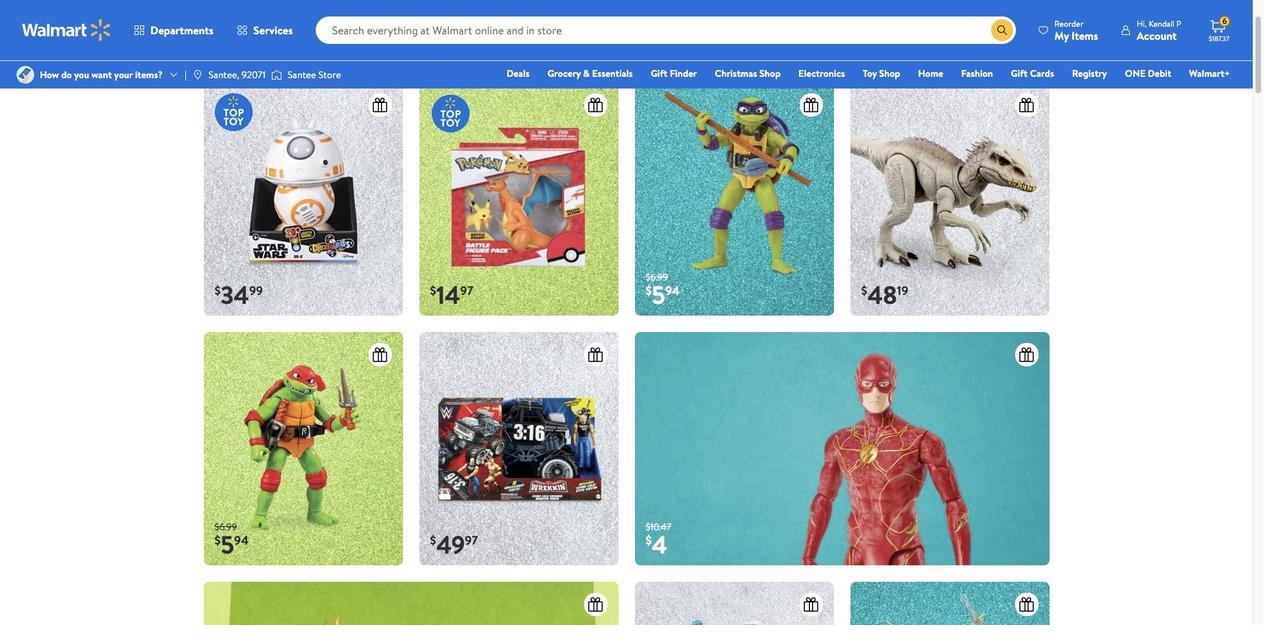 Task type: vqa. For each thing, say whether or not it's contained in the screenshot.
'Marble'
no



Task type: locate. For each thing, give the bounding box(es) containing it.
shop
[[472, 37, 497, 52], [759, 67, 781, 80], [879, 67, 900, 80]]

star wars: droidables bb-8 toy action figure for boys and girls (5") image
[[204, 83, 403, 316]]

97 for 14
[[460, 282, 473, 299]]

0 vertical spatial $6.99 $ 5 94
[[646, 270, 680, 313]]

$6.99
[[646, 270, 668, 284], [215, 520, 237, 534]]

94 for 49
[[234, 532, 249, 549]]

gift cards
[[1011, 67, 1054, 80]]

$ 34 99
[[215, 278, 263, 313]]

0 horizontal spatial $6.99
[[215, 520, 237, 534]]

0 vertical spatial 94
[[665, 282, 680, 299]]

1 horizontal spatial gift
[[1011, 67, 1028, 80]]

&
[[583, 67, 590, 80]]

1 vertical spatial 97
[[465, 532, 478, 549]]

0 horizontal spatial 94
[[234, 532, 249, 549]]

$
[[215, 282, 221, 299], [430, 282, 436, 299], [646, 282, 652, 299], [861, 282, 867, 299], [215, 532, 221, 549], [430, 532, 436, 549], [646, 532, 652, 549]]

teenage mutant ninja turtles: mutant mayhem 4.5" donatello basic action figure by playmates toys image
[[635, 83, 834, 316]]

1 horizontal spatial 94
[[665, 282, 680, 299]]

0 horizontal spatial  image
[[16, 66, 34, 84]]

2 gift from the left
[[1011, 67, 1028, 80]]

hi, kendall p account
[[1137, 18, 1181, 43]]

items
[[1072, 28, 1098, 43]]

gift finder
[[651, 67, 697, 80]]

electronics link
[[792, 66, 851, 81]]

christmas shop
[[715, 67, 781, 80]]

cards
[[1030, 67, 1054, 80]]

reorder my items
[[1054, 18, 1098, 43]]

1 vertical spatial 94
[[234, 532, 249, 549]]

gift left the finder
[[651, 67, 667, 80]]

gift cards link
[[1005, 66, 1060, 81]]

services
[[253, 23, 293, 38]]

97 inside '$ 14 97'
[[460, 282, 473, 299]]

electronics
[[798, 67, 845, 80]]

0 horizontal spatial $6.99 $ 5 94
[[215, 520, 249, 562]]

santee, 92071
[[209, 68, 266, 82]]

1 vertical spatial $6.99 $ 5 94
[[215, 520, 249, 562]]

gift
[[651, 67, 667, 80], [1011, 67, 1028, 80]]

$ 49 97
[[430, 528, 478, 562]]

toy shop
[[863, 67, 900, 80]]

character button
[[665, 33, 727, 55]]

1 horizontal spatial shop
[[759, 67, 781, 80]]

$6.99 $ 5 94
[[646, 270, 680, 313], [215, 520, 249, 562]]

1 gift from the left
[[651, 67, 667, 80]]

 image
[[16, 66, 34, 84], [271, 68, 282, 82]]

do
[[61, 68, 72, 82]]

1 horizontal spatial $6.99
[[646, 270, 668, 284]]

want
[[91, 68, 112, 82]]

 image right 92071
[[271, 68, 282, 82]]

shop inside "link"
[[759, 67, 781, 80]]

services button
[[225, 14, 305, 47]]

shop for toy shop
[[879, 67, 900, 80]]

walmart image
[[22, 19, 111, 41]]

1 horizontal spatial  image
[[271, 68, 282, 82]]

$6.99 for 49
[[215, 520, 237, 534]]

0 horizontal spatial 5
[[221, 528, 234, 562]]

gift for gift cards
[[1011, 67, 1028, 80]]

1 vertical spatial $6.99
[[215, 520, 237, 534]]

shop right toy
[[879, 67, 900, 80]]

gift left cards
[[1011, 67, 1028, 80]]

0 vertical spatial $6.99
[[646, 270, 668, 284]]

departments button
[[122, 14, 225, 47]]

shop down category button
[[759, 67, 781, 80]]

items?
[[135, 68, 163, 82]]

97 inside $ 49 97
[[465, 532, 478, 549]]

1 horizontal spatial 5
[[652, 278, 665, 313]]

price
[[575, 37, 596, 51]]

brand
[[624, 37, 648, 51]]

97
[[460, 282, 473, 299], [465, 532, 478, 549]]

1 vertical spatial 5
[[221, 528, 234, 562]]

store
[[318, 68, 341, 82]]

hi,
[[1137, 18, 1147, 29]]

toy shop link
[[857, 66, 906, 81]]

Walmart Site-Wide search field
[[316, 16, 1016, 44]]

48
[[867, 278, 897, 313]]

19
[[897, 282, 908, 299]]

 image
[[192, 69, 203, 80]]

 image left how
[[16, 66, 34, 84]]

2 horizontal spatial shop
[[879, 67, 900, 80]]

0 horizontal spatial gift
[[651, 67, 667, 80]]

p
[[1176, 18, 1181, 29]]

5 for 48
[[652, 278, 665, 313]]

$10.47 $ 4
[[646, 520, 671, 562]]

5
[[652, 278, 665, 313], [221, 528, 234, 562]]

0 vertical spatial 5
[[652, 278, 665, 313]]

$187.37
[[1209, 34, 1229, 43]]

teenage mutant ninja turtles: mutant mayhem 4.65" raphael basic action figure by playmates toys image
[[204, 332, 403, 566]]

 image for santee store
[[271, 68, 282, 82]]

reorder
[[1054, 18, 1084, 29]]

$6.99 for 48
[[646, 270, 668, 284]]

94
[[665, 282, 680, 299], [234, 532, 249, 549]]

14
[[436, 278, 460, 313]]

debit
[[1148, 67, 1171, 80]]

$ inside $ 48 19
[[861, 282, 867, 299]]

 image for how do you want your items?
[[16, 66, 34, 84]]

49
[[436, 528, 465, 562]]

4
[[652, 528, 667, 562]]

registry
[[1072, 67, 1107, 80]]

shop left the by
[[472, 37, 497, 52]]

1 horizontal spatial $6.99 $ 5 94
[[646, 270, 680, 313]]

by
[[499, 37, 511, 52]]

0 vertical spatial 97
[[460, 282, 473, 299]]

you
[[74, 68, 89, 82]]

registry link
[[1066, 66, 1113, 81]]

99
[[249, 282, 263, 299]]

0 horizontal spatial shop
[[472, 37, 497, 52]]

$10.47
[[646, 520, 671, 534]]



Task type: describe. For each thing, give the bounding box(es) containing it.
account
[[1137, 28, 1177, 43]]

walmart+
[[1189, 67, 1230, 80]]

dc comics, the flash 12-inch action figure, the flash movie collectible (styles may vary) image
[[635, 332, 1049, 566]]

34
[[221, 278, 249, 313]]

$6.99 $ 5 94 for 48
[[646, 270, 680, 313]]

$ inside $ 49 97
[[430, 532, 436, 549]]

brand button
[[613, 33, 659, 55]]

price button
[[564, 33, 607, 55]]

how do you want your items?
[[40, 68, 163, 82]]

jurassic world camouflage 'n battle indominus rex dinosaur action figure with lights, sound & motion image
[[850, 83, 1049, 316]]

essentials
[[592, 67, 633, 80]]

home link
[[912, 66, 949, 81]]

walmart+ link
[[1183, 66, 1236, 81]]

$ inside '$ 14 97'
[[430, 282, 436, 299]]

one
[[1125, 67, 1146, 80]]

character
[[676, 37, 716, 51]]

my
[[1054, 28, 1069, 43]]

santee
[[288, 68, 316, 82]]

kendall
[[1149, 18, 1175, 29]]

age
[[533, 37, 548, 51]]

94 for 48
[[665, 282, 680, 299]]

home
[[918, 67, 943, 80]]

christmas shop link
[[709, 66, 787, 81]]

shop by
[[472, 37, 511, 52]]

grocery & essentials link
[[541, 66, 639, 81]]

$ inside $ 34 99
[[215, 282, 221, 299]]

grocery
[[547, 67, 581, 80]]

$6.99 $ 5 94 for 49
[[215, 520, 249, 562]]

your
[[114, 68, 133, 82]]

$ inside $10.47 $ 4
[[646, 532, 652, 549]]

finder
[[670, 67, 697, 80]]

pokemon battle figure 2 pack - features 4.5-inch charizard and 2-inch pikachu battle figures image
[[419, 83, 618, 316]]

Search search field
[[316, 16, 1016, 44]]

6
[[1222, 15, 1227, 27]]

how
[[40, 68, 59, 82]]

97 for 49
[[465, 532, 478, 549]]

shop for christmas shop
[[759, 67, 781, 80]]

fashion link
[[955, 66, 999, 81]]

deals link
[[500, 66, 536, 81]]

gift finder link
[[645, 66, 703, 81]]

departments
[[150, 23, 214, 38]]

6 $187.37
[[1209, 15, 1229, 43]]

grocery & essentials
[[547, 67, 633, 80]]

category
[[743, 37, 780, 51]]

santee store
[[288, 68, 341, 82]]

category button
[[732, 33, 791, 55]]

one debit
[[1125, 67, 1171, 80]]

5 for 49
[[221, 528, 234, 562]]

|
[[185, 68, 187, 82]]

find your top of the list thing image
[[495, 0, 758, 22]]

one debit link
[[1119, 66, 1177, 81]]

santee,
[[209, 68, 239, 82]]

fashion
[[961, 67, 993, 80]]

christmas
[[715, 67, 757, 80]]

toy
[[863, 67, 877, 80]]

wwe vehicle wrekkin stone cold crusher monster truck with stone cold steve austin action figure image
[[419, 332, 618, 566]]

age button
[[522, 33, 559, 55]]

$ 48 19
[[861, 278, 908, 313]]

$ 14 97
[[430, 278, 473, 313]]

92071
[[242, 68, 266, 82]]

deals
[[507, 67, 530, 80]]

gift for gift finder
[[651, 67, 667, 80]]

search icon image
[[997, 25, 1008, 36]]



